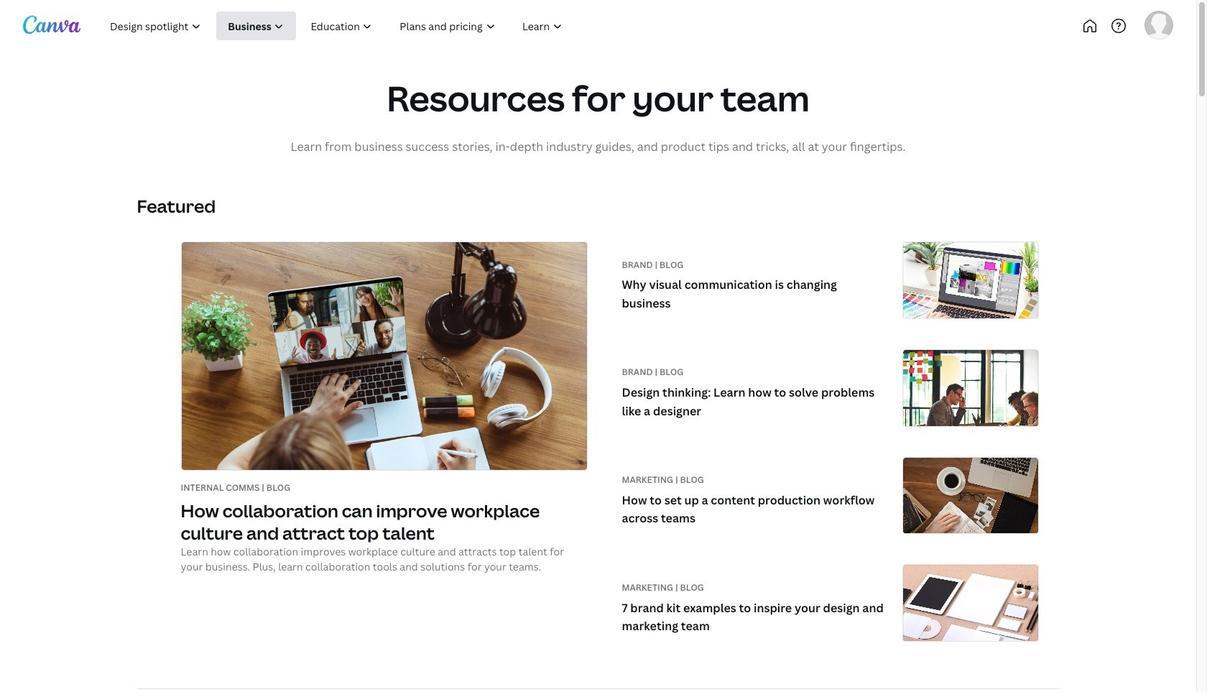 Task type: vqa. For each thing, say whether or not it's contained in the screenshot.
'Try'
no



Task type: locate. For each thing, give the bounding box(es) containing it.
importance of visual communication image
[[903, 242, 1038, 343]]

top level navigation element
[[98, 12, 624, 40]]



